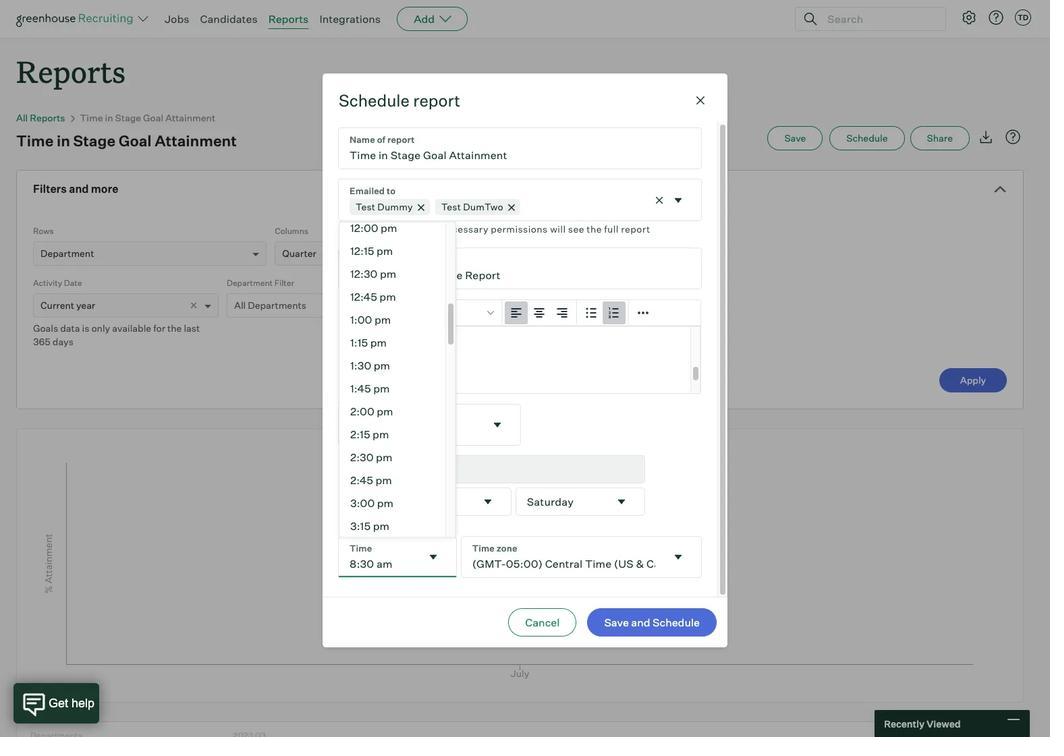 Task type: vqa. For each thing, say whether or not it's contained in the screenshot.
download icon at the top right of page
yes



Task type: locate. For each thing, give the bounding box(es) containing it.
1 horizontal spatial report
[[621, 224, 650, 235]]

stage
[[115, 112, 141, 124], [73, 132, 116, 150]]

0 vertical spatial department
[[41, 248, 94, 259]]

all
[[16, 112, 28, 124], [234, 300, 246, 311]]

full
[[604, 224, 619, 235]]

report
[[413, 91, 461, 111], [621, 224, 650, 235]]

test up the 12:00
[[356, 201, 376, 213]]

schedule inside button
[[653, 616, 700, 630]]

pm down 12:15 pm option
[[380, 268, 396, 281]]

last
[[184, 323, 200, 334]]

2 horizontal spatial schedule
[[847, 132, 888, 144]]

is
[[82, 323, 89, 334]]

1 horizontal spatial time
[[80, 112, 103, 124]]

test dummy
[[356, 201, 413, 213]]

1 horizontal spatial in
[[105, 112, 113, 124]]

department filter
[[227, 278, 294, 288]]

1 vertical spatial report
[[621, 224, 650, 235]]

12:00
[[350, 222, 378, 235]]

none field containing test dummy
[[339, 180, 701, 238]]

pm right 1:00
[[375, 313, 391, 327]]

quarter option
[[282, 248, 317, 259]]

1 horizontal spatial and
[[631, 616, 651, 630]]

2 test from the left
[[441, 201, 461, 213]]

only users with the necessary permissions will see the full report
[[350, 224, 650, 235]]

1 vertical spatial time
[[16, 132, 54, 150]]

0 vertical spatial save
[[785, 132, 806, 144]]

0 vertical spatial time
[[80, 112, 103, 124]]

department
[[41, 248, 94, 259], [227, 278, 273, 288]]

td button
[[1015, 9, 1032, 26]]

time down all reports
[[16, 132, 54, 150]]

list box
[[339, 217, 456, 538]]

0 horizontal spatial report
[[413, 91, 461, 111]]

none field on a specific day
[[452, 457, 645, 484]]

12:45 pm option
[[340, 286, 446, 309]]

in
[[105, 112, 113, 124], [57, 132, 70, 150]]

12:45
[[350, 291, 377, 304]]

1 horizontal spatial save
[[785, 132, 806, 144]]

pm down users at the left of page
[[377, 245, 393, 258]]

×
[[190, 298, 198, 312]]

pm right "2:15"
[[373, 428, 389, 442]]

filter
[[275, 278, 294, 288]]

toggle flyout image
[[491, 419, 504, 432], [426, 551, 440, 565], [672, 551, 685, 565]]

pm inside option
[[370, 336, 387, 350]]

recently
[[884, 719, 925, 730]]

only
[[350, 224, 371, 235]]

grid
[[17, 723, 1024, 738]]

schedule
[[339, 91, 410, 111], [847, 132, 888, 144], [653, 616, 700, 630]]

save
[[785, 132, 806, 144], [605, 616, 629, 630]]

2 vertical spatial schedule
[[653, 616, 700, 630]]

department up all departments
[[227, 278, 273, 288]]

0 horizontal spatial in
[[57, 132, 70, 150]]

12:00 pm option
[[340, 217, 446, 240]]

0 vertical spatial report
[[413, 91, 461, 111]]

0 horizontal spatial save
[[605, 616, 629, 630]]

1 horizontal spatial schedule
[[653, 616, 700, 630]]

0 vertical spatial attainment
[[165, 112, 215, 124]]

Search text field
[[824, 9, 934, 29]]

filters
[[33, 182, 67, 196]]

the right for
[[167, 323, 182, 334]]

add button
[[397, 7, 468, 31]]

0 horizontal spatial test
[[356, 201, 376, 213]]

toggle flyout image
[[672, 194, 685, 207], [481, 496, 495, 509], [615, 496, 629, 509]]

1 test from the left
[[356, 201, 376, 213]]

1 horizontal spatial test
[[441, 201, 461, 213]]

2:00 pm option
[[340, 401, 446, 424]]

pm right 3:15
[[373, 520, 390, 534]]

and inside save and schedule button
[[631, 616, 651, 630]]

save and schedule
[[605, 616, 700, 630]]

On a specific day text field
[[452, 457, 634, 484]]

test for test dummy
[[356, 201, 376, 213]]

pm
[[381, 222, 397, 235], [377, 245, 393, 258], [380, 268, 396, 281], [380, 291, 396, 304], [375, 313, 391, 327], [370, 336, 387, 350], [374, 359, 390, 373], [373, 382, 390, 396], [377, 405, 393, 419], [373, 428, 389, 442], [376, 451, 393, 465], [376, 474, 392, 488], [377, 497, 394, 511], [373, 520, 390, 534]]

attainment
[[165, 112, 215, 124], [155, 132, 237, 150]]

date
[[64, 278, 82, 288]]

save inside button
[[785, 132, 806, 144]]

apply button
[[940, 369, 1007, 393]]

1 vertical spatial department
[[227, 278, 273, 288]]

pm right 2:00
[[377, 405, 393, 419]]

test for test dumtwo
[[441, 201, 461, 213]]

reports
[[268, 12, 309, 26], [16, 51, 126, 91], [30, 112, 65, 124]]

all for all departments
[[234, 300, 246, 311]]

pm down test dummy
[[381, 222, 397, 235]]

None text field
[[516, 489, 610, 516], [339, 538, 421, 578], [462, 538, 666, 578], [516, 489, 610, 516], [339, 538, 421, 578], [462, 538, 666, 578]]

pm right 2:30
[[376, 451, 393, 465]]

None field
[[339, 180, 701, 238], [339, 405, 520, 446], [452, 457, 645, 484], [396, 489, 511, 516], [516, 489, 645, 516], [339, 538, 456, 578], [462, 538, 701, 578], [339, 405, 520, 446], [396, 489, 511, 516], [516, 489, 645, 516], [339, 538, 456, 578], [462, 538, 701, 578]]

1 horizontal spatial department
[[227, 278, 273, 288]]

add
[[414, 12, 435, 26]]

pm right the 1:45
[[373, 382, 390, 396]]

pm inside 'option'
[[380, 291, 396, 304]]

3 toolbar from the left
[[577, 301, 629, 327]]

all for all reports
[[16, 112, 28, 124]]

2:00 pm
[[350, 405, 393, 419]]

2 horizontal spatial toggle flyout image
[[672, 194, 685, 207]]

group
[[340, 301, 701, 327]]

12:15 pm option
[[340, 240, 446, 263]]

12:15
[[350, 245, 374, 258]]

12:45 pm
[[350, 291, 396, 304]]

integrations
[[320, 12, 381, 26]]

row
[[17, 723, 1024, 738]]

pm right 1:15
[[370, 336, 387, 350]]

goals data is only available for the last 365 days
[[33, 323, 200, 348]]

1 horizontal spatial toggle flyout image
[[491, 419, 504, 432]]

share
[[927, 132, 953, 144]]

0 horizontal spatial schedule
[[339, 91, 410, 111]]

the
[[424, 224, 439, 235], [587, 224, 602, 235], [167, 323, 182, 334]]

1 vertical spatial save
[[605, 616, 629, 630]]

2:45 pm option
[[340, 469, 446, 492]]

0 horizontal spatial department
[[41, 248, 94, 259]]

time
[[80, 112, 103, 124], [16, 132, 54, 150]]

0 horizontal spatial the
[[167, 323, 182, 334]]

permissions
[[491, 224, 548, 235]]

1 horizontal spatial all
[[234, 300, 246, 311]]

current year
[[41, 300, 95, 311]]

2:30 pm option
[[340, 446, 446, 469]]

none field clear selection
[[339, 180, 701, 238]]

only
[[91, 323, 110, 334]]

pm for 3:15 pm
[[373, 520, 390, 534]]

test
[[356, 201, 376, 213], [441, 201, 461, 213]]

2:00
[[350, 405, 375, 419]]

None text field
[[339, 128, 701, 169], [339, 249, 701, 289], [339, 405, 485, 446], [396, 489, 476, 516], [339, 128, 701, 169], [339, 249, 701, 289], [339, 405, 485, 446], [396, 489, 476, 516]]

schedule for schedule
[[847, 132, 888, 144]]

1 vertical spatial all
[[234, 300, 246, 311]]

pm for 12:30 pm
[[380, 268, 396, 281]]

2 horizontal spatial toggle flyout image
[[672, 551, 685, 565]]

test up necessary
[[441, 201, 461, 213]]

the right with
[[424, 224, 439, 235]]

365
[[33, 336, 50, 348]]

0 vertical spatial all
[[16, 112, 28, 124]]

time right all reports link
[[80, 112, 103, 124]]

3:15
[[350, 520, 371, 534]]

time in stage goal attainment
[[80, 112, 215, 124], [16, 132, 237, 150]]

0 horizontal spatial all
[[16, 112, 28, 124]]

3:15 pm option
[[340, 515, 446, 538]]

1 vertical spatial in
[[57, 132, 70, 150]]

1 vertical spatial schedule
[[847, 132, 888, 144]]

apply
[[961, 375, 987, 386]]

pm right 2:45
[[376, 474, 392, 488]]

1 toolbar from the left
[[340, 301, 502, 327]]

1:15 pm
[[350, 336, 387, 350]]

department for department
[[41, 248, 94, 259]]

department up date
[[41, 248, 94, 259]]

pm right 3:00
[[377, 497, 394, 511]]

pm for 12:15 pm
[[377, 245, 393, 258]]

0 vertical spatial and
[[69, 182, 89, 196]]

0 vertical spatial goal
[[143, 112, 163, 124]]

pm for 2:45 pm
[[376, 474, 392, 488]]

2:15 pm option
[[340, 424, 446, 446]]

goal
[[143, 112, 163, 124], [119, 132, 152, 150]]

1 vertical spatial and
[[631, 616, 651, 630]]

0 horizontal spatial time
[[16, 132, 54, 150]]

pm right 1:30
[[374, 359, 390, 373]]

save inside button
[[605, 616, 629, 630]]

integrations link
[[320, 12, 381, 26]]

0 vertical spatial schedule
[[339, 91, 410, 111]]

0 vertical spatial in
[[105, 112, 113, 124]]

schedule inside button
[[847, 132, 888, 144]]

pm for 1:15 pm
[[370, 336, 387, 350]]

3:00 pm option
[[340, 492, 446, 515]]

toolbar
[[340, 301, 502, 327], [502, 301, 577, 327], [577, 301, 629, 327]]

0 horizontal spatial and
[[69, 182, 89, 196]]

pm up 1:00 pm option
[[380, 291, 396, 304]]

the left full
[[587, 224, 602, 235]]

save for save and schedule
[[605, 616, 629, 630]]

0 vertical spatial time in stage goal attainment
[[80, 112, 215, 124]]

0 horizontal spatial toggle flyout image
[[426, 551, 440, 565]]

1 vertical spatial goal
[[119, 132, 152, 150]]

all reports link
[[16, 112, 65, 124]]



Task type: describe. For each thing, give the bounding box(es) containing it.
current
[[41, 300, 74, 311]]

every
[[362, 496, 391, 509]]

more
[[91, 182, 118, 196]]

1 vertical spatial stage
[[73, 132, 116, 150]]

1:00
[[350, 313, 372, 327]]

1 horizontal spatial toggle flyout image
[[615, 496, 629, 509]]

save for save
[[785, 132, 806, 144]]

12:30 pm
[[350, 268, 396, 281]]

0 horizontal spatial toggle flyout image
[[481, 496, 495, 509]]

1 vertical spatial attainment
[[155, 132, 237, 150]]

toggle flyout image inside clear selection "field"
[[672, 194, 685, 207]]

report inside "field"
[[621, 224, 650, 235]]

2:30
[[350, 451, 374, 465]]

3:00
[[350, 497, 375, 511]]

will
[[550, 224, 566, 235]]

department for department filter
[[227, 278, 273, 288]]

viewed
[[927, 719, 961, 730]]

and for save
[[631, 616, 651, 630]]

2:45
[[350, 474, 373, 488]]

pm for 2:00 pm
[[377, 405, 393, 419]]

1 vertical spatial time in stage goal attainment
[[16, 132, 237, 150]]

td
[[1018, 13, 1029, 22]]

share button
[[910, 126, 970, 151]]

time in stage goal attainment link
[[80, 112, 215, 124]]

greenhouse recruiting image
[[16, 11, 138, 27]]

12:15 pm
[[350, 245, 393, 258]]

necessary
[[441, 224, 489, 235]]

schedule report
[[339, 91, 461, 111]]

1 horizontal spatial the
[[424, 224, 439, 235]]

dumtwo
[[463, 201, 504, 213]]

3:15 pm
[[350, 520, 390, 534]]

2 vertical spatial reports
[[30, 112, 65, 124]]

12:00 pm
[[350, 222, 397, 235]]

departments
[[248, 300, 306, 311]]

on
[[362, 463, 376, 477]]

dummy
[[378, 201, 413, 213]]

all reports
[[16, 112, 65, 124]]

close modal icon image
[[693, 93, 709, 109]]

download image
[[978, 129, 995, 145]]

current year option
[[41, 300, 95, 311]]

0 vertical spatial reports
[[268, 12, 309, 26]]

3:00 pm
[[350, 497, 394, 511]]

1:30
[[350, 359, 372, 373]]

2:15
[[350, 428, 370, 442]]

candidates link
[[200, 12, 258, 26]]

specific
[[387, 463, 426, 477]]

1:15 pm option
[[340, 332, 446, 355]]

jobs link
[[165, 12, 189, 26]]

12:30 pm option
[[340, 263, 446, 286]]

the inside goals data is only available for the last 365 days
[[167, 323, 182, 334]]

1:00 pm option
[[340, 309, 446, 332]]

xychart image
[[33, 430, 1007, 700]]

list box containing 12:00 pm
[[339, 217, 456, 538]]

filters and more
[[33, 182, 118, 196]]

days
[[53, 336, 74, 348]]

activity
[[33, 278, 62, 288]]

on a specific day
[[362, 463, 447, 477]]

td button
[[1013, 7, 1034, 28]]

1:45 pm
[[350, 382, 390, 396]]

activity date
[[33, 278, 82, 288]]

pm for 2:15 pm
[[373, 428, 389, 442]]

for
[[153, 323, 165, 334]]

2:45 pm
[[350, 474, 392, 488]]

candidates
[[200, 12, 258, 26]]

goals
[[33, 323, 58, 334]]

test dumtwo
[[441, 201, 504, 213]]

1 vertical spatial reports
[[16, 51, 126, 91]]

columns
[[275, 226, 309, 236]]

1:00 pm
[[350, 313, 391, 327]]

users
[[373, 224, 399, 235]]

reports link
[[268, 12, 309, 26]]

quarter
[[282, 248, 317, 259]]

2:30 pm
[[350, 451, 393, 465]]

year
[[76, 300, 95, 311]]

pm for 1:00 pm
[[375, 313, 391, 327]]

pm for 12:00 pm
[[381, 222, 397, 235]]

faq image
[[1005, 129, 1022, 145]]

schedule button
[[830, 126, 905, 151]]

schedule for schedule report
[[339, 91, 410, 111]]

available
[[112, 323, 151, 334]]

12:30
[[350, 268, 378, 281]]

pm for 12:45 pm
[[380, 291, 396, 304]]

1:30 pm
[[350, 359, 390, 373]]

0 vertical spatial stage
[[115, 112, 141, 124]]

2 toolbar from the left
[[502, 301, 577, 327]]

save and schedule button
[[588, 609, 717, 637]]

pm for 1:45 pm
[[373, 382, 390, 396]]

2:15 pm
[[350, 428, 389, 442]]

pm for 3:00 pm
[[377, 497, 394, 511]]

save and schedule this report to revisit it! element
[[768, 126, 830, 151]]

configure image
[[961, 9, 978, 26]]

1:45
[[350, 382, 371, 396]]

pm for 2:30 pm
[[376, 451, 393, 465]]

data
[[60, 323, 80, 334]]

with
[[401, 224, 421, 235]]

cancel
[[525, 616, 560, 630]]

1:45 pm option
[[340, 378, 446, 401]]

rows
[[33, 226, 54, 236]]

jobs
[[165, 12, 189, 26]]

recently viewed
[[884, 719, 961, 730]]

cancel button
[[509, 609, 577, 637]]

all departments
[[234, 300, 306, 311]]

and for filters
[[69, 182, 89, 196]]

a
[[379, 463, 385, 477]]

clear selection image
[[653, 194, 666, 207]]

1:15
[[350, 336, 368, 350]]

1:30 pm option
[[340, 355, 446, 378]]

save button
[[768, 126, 823, 151]]

pm for 1:30 pm
[[374, 359, 390, 373]]

day
[[428, 463, 447, 477]]

department option
[[41, 248, 94, 259]]

2 horizontal spatial the
[[587, 224, 602, 235]]



